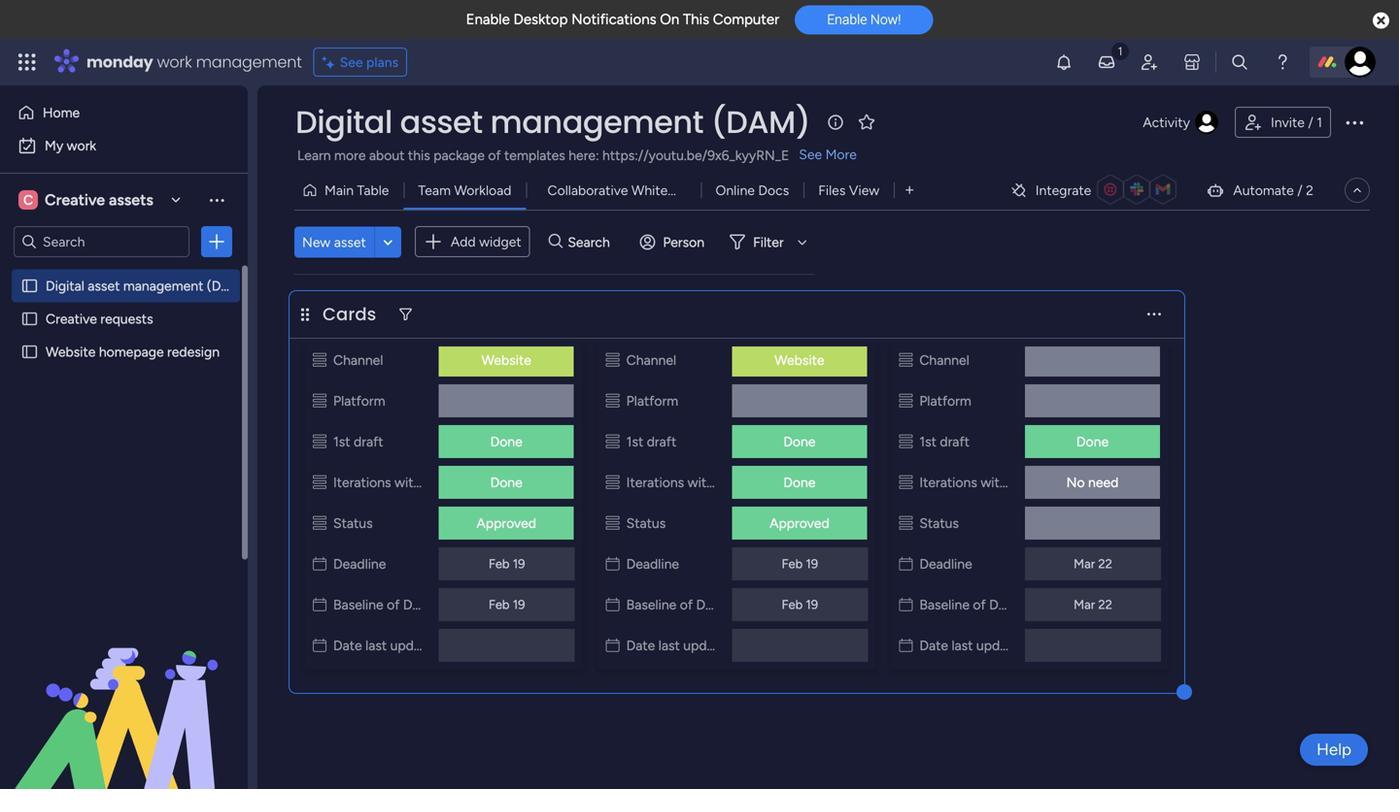 Task type: locate. For each thing, give the bounding box(es) containing it.
0 vertical spatial see
[[340, 54, 363, 70]]

date
[[333, 638, 362, 654], [626, 638, 655, 654], [920, 638, 948, 654]]

angle down image
[[383, 235, 393, 249]]

option
[[0, 269, 248, 273]]

work for my
[[67, 137, 96, 154]]

(dam) up online docs button
[[711, 101, 810, 144]]

1 horizontal spatial baseline
[[626, 597, 677, 614]]

0 horizontal spatial iterations with stakeholder
[[333, 475, 495, 491]]

v2 calendar view small outline image
[[606, 556, 620, 573], [606, 597, 620, 614], [313, 638, 326, 654]]

work inside option
[[67, 137, 96, 154]]

options image right 1
[[1343, 111, 1366, 134]]

1 1st draft from the left
[[333, 434, 383, 450]]

1 1st from the left
[[333, 434, 350, 450]]

2 public board image from the top
[[20, 310, 39, 328]]

of
[[488, 147, 501, 164], [387, 597, 400, 614], [680, 597, 693, 614], [973, 597, 986, 614]]

main
[[325, 182, 354, 199]]

2 iterations from the left
[[626, 475, 684, 491]]

0 horizontal spatial channel
[[333, 352, 383, 369]]

options image
[[1343, 111, 1366, 134], [207, 232, 226, 252]]

1 horizontal spatial date last updated
[[626, 638, 734, 654]]

2 vertical spatial v2 calendar view small outline image
[[313, 638, 326, 654]]

1 22 from the top
[[1098, 557, 1112, 572]]

2 horizontal spatial with
[[981, 475, 1007, 491]]

1 horizontal spatial work
[[157, 51, 192, 73]]

0 vertical spatial v2 calendar view small outline image
[[606, 556, 620, 573]]

0 vertical spatial asset
[[400, 101, 483, 144]]

0 horizontal spatial status
[[333, 515, 373, 532]]

1
[[1317, 114, 1322, 131]]

1 horizontal spatial iterations
[[626, 475, 684, 491]]

3 with from the left
[[981, 475, 1007, 491]]

1 stakeholder from the left
[[424, 475, 495, 491]]

1 vertical spatial /
[[1297, 182, 1303, 199]]

digital asset management (dam) inside list box
[[46, 278, 246, 294]]

1 vertical spatial 22
[[1098, 598, 1112, 613]]

v2 calendar view small outline image for date last updated
[[313, 638, 326, 654]]

2 enable from the left
[[827, 11, 867, 27]]

0 horizontal spatial website
[[46, 344, 96, 360]]

0 horizontal spatial last
[[365, 638, 387, 654]]

v2 calendar view small outline image
[[313, 556, 326, 573], [899, 556, 913, 573], [313, 597, 326, 614], [899, 597, 913, 614], [606, 638, 620, 654], [899, 638, 913, 654]]

1 vertical spatial digital
[[46, 278, 84, 294]]

3 1st from the left
[[920, 434, 937, 450]]

1 horizontal spatial 1st
[[626, 434, 643, 450]]

0 horizontal spatial 1st draft
[[333, 434, 383, 450]]

1 vertical spatial creative
[[46, 311, 97, 327]]

public board image for digital asset management (dam)
[[20, 277, 39, 295]]

(dam) inside list box
[[207, 278, 246, 294]]

0 horizontal spatial (dam)
[[207, 278, 246, 294]]

digital asset management (dam)
[[295, 101, 810, 144], [46, 278, 246, 294]]

2 baseline from the left
[[626, 597, 677, 614]]

invite / 1
[[1271, 114, 1322, 131]]

automate
[[1233, 182, 1294, 199]]

1 horizontal spatial /
[[1308, 114, 1313, 131]]

0 horizontal spatial iterations
[[333, 475, 391, 491]]

2
[[1306, 182, 1314, 199]]

0 vertical spatial public board image
[[20, 277, 39, 295]]

asset up package
[[400, 101, 483, 144]]

work
[[157, 51, 192, 73], [67, 137, 96, 154]]

management
[[196, 51, 302, 73], [490, 101, 703, 144], [123, 278, 203, 294]]

files view
[[818, 182, 880, 199]]

cards
[[323, 302, 376, 327]]

(dam) up redesign
[[207, 278, 246, 294]]

2 horizontal spatial 1st draft
[[920, 434, 970, 450]]

mar 22
[[1074, 557, 1112, 572], [1074, 598, 1112, 613]]

2 22 from the top
[[1098, 598, 1112, 613]]

lottie animation image
[[0, 594, 248, 790]]

(dam)
[[711, 101, 810, 144], [207, 278, 246, 294]]

3 date last updated from the left
[[920, 638, 1027, 654]]

/
[[1308, 114, 1313, 131], [1297, 182, 1303, 199]]

2 1st from the left
[[626, 434, 643, 450]]

creative left requests
[[46, 311, 97, 327]]

1 date from the left
[[333, 638, 362, 654]]

collaborative whiteboard button
[[526, 175, 703, 206]]

v2 status outline image
[[606, 352, 620, 369], [899, 352, 913, 369], [313, 393, 326, 410], [606, 393, 620, 410], [899, 393, 913, 410], [313, 434, 326, 450], [606, 434, 620, 450], [899, 434, 913, 450], [606, 475, 620, 491], [899, 475, 913, 491], [606, 515, 620, 532]]

3 date from the left
[[920, 638, 948, 654]]

2 horizontal spatial 1st
[[920, 434, 937, 450]]

2 horizontal spatial stakeholder
[[1011, 475, 1081, 491]]

mar
[[1074, 557, 1095, 572], [484, 597, 508, 614], [778, 597, 801, 614], [1071, 597, 1094, 614], [1074, 598, 1095, 613]]

updated
[[390, 638, 441, 654], [683, 638, 734, 654], [976, 638, 1027, 654]]

1 '24) from the left
[[511, 597, 534, 614]]

2 vertical spatial management
[[123, 278, 203, 294]]

enable
[[466, 11, 510, 28], [827, 11, 867, 27]]

channel
[[333, 352, 383, 369], [626, 352, 676, 369], [920, 352, 969, 369]]

enable left desktop
[[466, 11, 510, 28]]

management inside list box
[[123, 278, 203, 294]]

1 vertical spatial work
[[67, 137, 96, 154]]

desktop
[[514, 11, 568, 28]]

monday marketplace image
[[1182, 52, 1202, 72]]

0 horizontal spatial 1st
[[333, 434, 350, 450]]

1 horizontal spatial with
[[688, 475, 714, 491]]

files view button
[[804, 175, 894, 206]]

draft
[[354, 434, 383, 450], [647, 434, 677, 450], [940, 434, 970, 450]]

enable now! button
[[795, 5, 933, 34]]

1 horizontal spatial (dam)
[[711, 101, 810, 144]]

0 vertical spatial digital asset management (dam)
[[295, 101, 810, 144]]

with
[[394, 475, 421, 491], [688, 475, 714, 491], [981, 475, 1007, 491]]

row group
[[297, 0, 1177, 686]]

3 baseline of deadline (08 mar '24) from the left
[[920, 597, 1121, 614]]

asset inside new asset button
[[334, 234, 366, 250]]

/ left 2
[[1297, 182, 1303, 199]]

done
[[490, 434, 523, 450], [783, 434, 816, 450], [1076, 434, 1109, 450], [490, 475, 523, 491], [783, 475, 816, 491]]

stakeholder
[[424, 475, 495, 491], [717, 475, 788, 491], [1011, 475, 1081, 491]]

1 horizontal spatial status
[[626, 515, 666, 532]]

about
[[369, 147, 405, 164]]

new
[[302, 234, 331, 250]]

v2 calendar view small outline image for deadline
[[606, 556, 620, 573]]

home link
[[12, 97, 236, 128]]

2 iterations with stakeholder from the left
[[626, 475, 788, 491]]

2 '24) from the left
[[804, 597, 828, 614]]

1 horizontal spatial '24)
[[804, 597, 828, 614]]

creative inside list box
[[46, 311, 97, 327]]

enable inside enable now! button
[[827, 11, 867, 27]]

1 horizontal spatial approved
[[770, 515, 829, 532]]

0 horizontal spatial see
[[340, 54, 363, 70]]

2 horizontal spatial '24)
[[1097, 597, 1121, 614]]

activity button
[[1135, 107, 1227, 138]]

1 vertical spatial see
[[799, 146, 822, 163]]

digital inside list box
[[46, 278, 84, 294]]

creative inside workspace selection element
[[45, 191, 105, 209]]

v2 status outline image for website
[[313, 352, 326, 369]]

0 horizontal spatial approved
[[476, 515, 536, 532]]

1 vertical spatial options image
[[207, 232, 226, 252]]

3 platform from the left
[[920, 393, 971, 410]]

invite / 1 button
[[1235, 107, 1331, 138]]

computer
[[713, 11, 779, 28]]

see plans
[[340, 54, 399, 70]]

add to favorites image
[[857, 112, 876, 132]]

22 for deadline
[[1098, 557, 1112, 572]]

digital asset management (dam) up templates
[[295, 101, 810, 144]]

more dots image
[[1148, 308, 1161, 322]]

new asset
[[302, 234, 366, 250]]

1 horizontal spatial asset
[[334, 234, 366, 250]]

1 vertical spatial public board image
[[20, 310, 39, 328]]

online
[[716, 182, 755, 199]]

2 date last updated from the left
[[626, 638, 734, 654]]

1 horizontal spatial see
[[799, 146, 822, 163]]

workload
[[454, 182, 512, 199]]

see left more
[[799, 146, 822, 163]]

arrow down image
[[791, 231, 814, 254]]

(08
[[459, 597, 481, 614], [752, 597, 774, 614], [1045, 597, 1067, 614]]

team workload button
[[404, 175, 526, 206]]

'24)
[[511, 597, 534, 614], [804, 597, 828, 614], [1097, 597, 1121, 614]]

options image down workspace options 'icon'
[[207, 232, 226, 252]]

1 horizontal spatial date
[[626, 638, 655, 654]]

2 horizontal spatial baseline
[[920, 597, 970, 614]]

0 horizontal spatial stakeholder
[[424, 475, 495, 491]]

0 horizontal spatial work
[[67, 137, 96, 154]]

2 horizontal spatial status
[[920, 515, 959, 532]]

1 vertical spatial mar 22
[[1074, 598, 1112, 613]]

asset right new at the left top
[[334, 234, 366, 250]]

/ inside button
[[1308, 114, 1313, 131]]

search everything image
[[1230, 52, 1250, 72]]

help
[[1317, 740, 1352, 760]]

2 horizontal spatial (08
[[1045, 597, 1067, 614]]

deadline
[[333, 556, 386, 573], [626, 556, 679, 573], [920, 556, 972, 573], [403, 597, 456, 614], [696, 597, 749, 614], [989, 597, 1042, 614]]

of inside 'learn more about this package of templates here: https://youtu.be/9x6_kyyrn_e see more'
[[488, 147, 501, 164]]

0 vertical spatial /
[[1308, 114, 1313, 131]]

v2 status outline image
[[313, 352, 326, 369], [313, 475, 326, 491], [313, 515, 326, 532], [899, 515, 913, 532]]

asset inside list box
[[88, 278, 120, 294]]

feb 19
[[489, 557, 525, 572], [782, 557, 818, 572], [489, 598, 525, 613], [782, 598, 818, 613]]

approved
[[476, 515, 536, 532], [770, 515, 829, 532]]

on
[[660, 11, 679, 28]]

1 horizontal spatial updated
[[683, 638, 734, 654]]

0 horizontal spatial enable
[[466, 11, 510, 28]]

0 horizontal spatial updated
[[390, 638, 441, 654]]

2 horizontal spatial date
[[920, 638, 948, 654]]

asset
[[400, 101, 483, 144], [334, 234, 366, 250], [88, 278, 120, 294]]

0 vertical spatial creative
[[45, 191, 105, 209]]

2 horizontal spatial channel
[[920, 352, 969, 369]]

Digital asset management (DAM) field
[[291, 101, 815, 144]]

workspace options image
[[207, 190, 226, 210]]

0 horizontal spatial with
[[394, 475, 421, 491]]

1 vertical spatial (dam)
[[207, 278, 246, 294]]

1 horizontal spatial stakeholder
[[717, 475, 788, 491]]

0 horizontal spatial (08
[[459, 597, 481, 614]]

last
[[365, 638, 387, 654], [659, 638, 680, 654], [952, 638, 973, 654]]

home option
[[12, 97, 236, 128]]

digital asset management (dam) up requests
[[46, 278, 246, 294]]

public board image
[[20, 343, 39, 361]]

digital up more
[[295, 101, 392, 144]]

list box
[[0, 266, 248, 631]]

2 baseline of deadline (08 mar '24) from the left
[[626, 597, 828, 614]]

2 channel from the left
[[626, 352, 676, 369]]

2 date from the left
[[626, 638, 655, 654]]

digital up creative requests on the top of page
[[46, 278, 84, 294]]

add widget button
[[415, 226, 530, 257]]

2 1st draft from the left
[[626, 434, 677, 450]]

public board image
[[20, 277, 39, 295], [20, 310, 39, 328]]

2 stakeholder from the left
[[717, 475, 788, 491]]

0 horizontal spatial options image
[[207, 232, 226, 252]]

asset up creative requests on the top of page
[[88, 278, 120, 294]]

v2 calendar view small outline image for baseline of deadline (08 mar '24)
[[606, 597, 620, 614]]

collaborative whiteboard
[[548, 182, 703, 199]]

creative for creative assets
[[45, 191, 105, 209]]

0 vertical spatial work
[[157, 51, 192, 73]]

requests
[[100, 311, 153, 327]]

platform
[[333, 393, 385, 410], [626, 393, 678, 410], [920, 393, 971, 410]]

0 horizontal spatial date last updated
[[333, 638, 441, 654]]

2 horizontal spatial last
[[952, 638, 973, 654]]

more
[[334, 147, 366, 164]]

1st draft
[[333, 434, 383, 450], [626, 434, 677, 450], [920, 434, 970, 450]]

2 horizontal spatial updated
[[976, 638, 1027, 654]]

/ left 1
[[1308, 114, 1313, 131]]

enable left now!
[[827, 11, 867, 27]]

2 mar 22 from the top
[[1074, 598, 1112, 613]]

v2 search image
[[549, 231, 563, 253]]

baseline of deadline (08 mar '24)
[[333, 597, 534, 614], [626, 597, 828, 614], [920, 597, 1121, 614]]

website homepage redesign
[[46, 344, 220, 360]]

1 public board image from the top
[[20, 277, 39, 295]]

2 horizontal spatial platform
[[920, 393, 971, 410]]

1 updated from the left
[[390, 638, 441, 654]]

1 vertical spatial asset
[[334, 234, 366, 250]]

0 horizontal spatial /
[[1297, 182, 1303, 199]]

1 horizontal spatial 1st draft
[[626, 434, 677, 450]]

3 baseline from the left
[[920, 597, 970, 614]]

1 mar 22 from the top
[[1074, 557, 1112, 572]]

2 horizontal spatial baseline of deadline (08 mar '24)
[[920, 597, 1121, 614]]

0 horizontal spatial platform
[[333, 393, 385, 410]]

1 horizontal spatial platform
[[626, 393, 678, 410]]

my work link
[[12, 130, 236, 161]]

0 horizontal spatial digital
[[46, 278, 84, 294]]

website
[[46, 344, 96, 360], [481, 352, 531, 369], [775, 352, 824, 369]]

2 horizontal spatial date last updated
[[920, 638, 1027, 654]]

enable now!
[[827, 11, 901, 27]]

no
[[1067, 475, 1085, 491]]

3 (08 from the left
[[1045, 597, 1067, 614]]

dapulse drag handle 3 image
[[301, 308, 309, 322]]

1 horizontal spatial digital asset management (dam)
[[295, 101, 810, 144]]

0 horizontal spatial baseline
[[333, 597, 383, 614]]

iterations with stakeholder
[[333, 475, 495, 491], [626, 475, 788, 491], [920, 475, 1081, 491]]

work right the my on the left top of the page
[[67, 137, 96, 154]]

now!
[[870, 11, 901, 27]]

2 vertical spatial asset
[[88, 278, 120, 294]]

this
[[683, 11, 709, 28]]

creative right the 'c'
[[45, 191, 105, 209]]

notifications
[[571, 11, 656, 28]]

status
[[333, 515, 373, 532], [626, 515, 666, 532], [920, 515, 959, 532]]

1st
[[333, 434, 350, 450], [626, 434, 643, 450], [920, 434, 937, 450]]

1 enable from the left
[[466, 11, 510, 28]]

1 horizontal spatial enable
[[827, 11, 867, 27]]

work right monday
[[157, 51, 192, 73]]

no need
[[1067, 475, 1119, 491]]

main table
[[325, 182, 389, 199]]

1 horizontal spatial baseline of deadline (08 mar '24)
[[626, 597, 828, 614]]

1 vertical spatial v2 calendar view small outline image
[[606, 597, 620, 614]]

workspace selection element
[[18, 189, 156, 212]]

2 horizontal spatial iterations
[[920, 475, 977, 491]]

1 vertical spatial digital asset management (dam)
[[46, 278, 246, 294]]

3 '24) from the left
[[1097, 597, 1121, 614]]

0 horizontal spatial baseline of deadline (08 mar '24)
[[333, 597, 534, 614]]

1 horizontal spatial iterations with stakeholder
[[626, 475, 788, 491]]

1 horizontal spatial draft
[[647, 434, 677, 450]]

help image
[[1273, 52, 1292, 72]]

2 horizontal spatial draft
[[940, 434, 970, 450]]

1 (08 from the left
[[459, 597, 481, 614]]

2 horizontal spatial website
[[775, 352, 824, 369]]

Cards field
[[318, 302, 381, 327]]

0 vertical spatial mar 22
[[1074, 557, 1112, 572]]

0 horizontal spatial digital asset management (dam)
[[46, 278, 246, 294]]

2 horizontal spatial iterations with stakeholder
[[920, 475, 1081, 491]]

1 last from the left
[[365, 638, 387, 654]]

0 vertical spatial 22
[[1098, 557, 1112, 572]]

19
[[513, 557, 525, 572], [806, 557, 818, 572], [513, 598, 525, 613], [806, 598, 818, 613]]

see left plans
[[340, 54, 363, 70]]



Task type: describe. For each thing, give the bounding box(es) containing it.
1 iterations from the left
[[333, 475, 391, 491]]

1 horizontal spatial options image
[[1343, 111, 1366, 134]]

whiteboard
[[631, 182, 703, 199]]

1 iterations with stakeholder from the left
[[333, 475, 495, 491]]

c
[[23, 192, 33, 208]]

person
[[663, 234, 705, 250]]

invite
[[1271, 114, 1305, 131]]

1 with from the left
[[394, 475, 421, 491]]

docs
[[758, 182, 789, 199]]

1 baseline of deadline (08 mar '24) from the left
[[333, 597, 534, 614]]

2 horizontal spatial asset
[[400, 101, 483, 144]]

here:
[[569, 147, 599, 164]]

3 1st draft from the left
[[920, 434, 970, 450]]

my work option
[[12, 130, 236, 161]]

dapulse close image
[[1373, 11, 1389, 31]]

online docs
[[716, 182, 789, 199]]

/ for 1
[[1308, 114, 1313, 131]]

3 channel from the left
[[920, 352, 969, 369]]

monday
[[86, 51, 153, 73]]

lottie animation element
[[0, 594, 248, 790]]

3 iterations with stakeholder from the left
[[920, 475, 1081, 491]]

new asset button
[[294, 227, 374, 258]]

monday work management
[[86, 51, 302, 73]]

my work
[[45, 137, 96, 154]]

add view image
[[906, 183, 914, 197]]

3 last from the left
[[952, 638, 973, 654]]

Search in workspace field
[[41, 231, 162, 253]]

2 status from the left
[[626, 515, 666, 532]]

list box containing digital asset management (dam)
[[0, 266, 248, 631]]

2 approved from the left
[[770, 515, 829, 532]]

creative assets
[[45, 191, 153, 209]]

2 updated from the left
[[683, 638, 734, 654]]

templates
[[504, 147, 565, 164]]

help button
[[1300, 735, 1368, 767]]

website inside list box
[[46, 344, 96, 360]]

enable desktop notifications on this computer
[[466, 11, 779, 28]]

1 draft from the left
[[354, 434, 383, 450]]

files
[[818, 182, 846, 199]]

integrate button
[[1002, 170, 1191, 211]]

online docs button
[[701, 175, 804, 206]]

1 horizontal spatial website
[[481, 352, 531, 369]]

1 channel from the left
[[333, 352, 383, 369]]

see inside button
[[340, 54, 363, 70]]

notifications image
[[1054, 52, 1074, 72]]

creative for creative requests
[[46, 311, 97, 327]]

1 approved from the left
[[476, 515, 536, 532]]

https://youtu.be/9x6_kyyrn_e
[[602, 147, 789, 164]]

see plans button
[[314, 48, 407, 77]]

creative requests
[[46, 311, 153, 327]]

collaborative
[[548, 182, 628, 199]]

2 with from the left
[[688, 475, 714, 491]]

22 for baseline of deadline (08 mar '24)
[[1098, 598, 1112, 613]]

v2 status outline image for done
[[313, 475, 326, 491]]

3 updated from the left
[[976, 638, 1027, 654]]

home
[[43, 104, 80, 121]]

add
[[451, 234, 476, 250]]

update feed image
[[1097, 52, 1116, 72]]

3 draft from the left
[[940, 434, 970, 450]]

main table button
[[294, 175, 404, 206]]

1 horizontal spatial digital
[[295, 101, 392, 144]]

view
[[849, 182, 880, 199]]

see more link
[[797, 145, 859, 164]]

2 draft from the left
[[647, 434, 677, 450]]

my
[[45, 137, 63, 154]]

show board description image
[[824, 113, 847, 132]]

3 stakeholder from the left
[[1011, 475, 1081, 491]]

john smith image
[[1345, 47, 1376, 78]]

2 platform from the left
[[626, 393, 678, 410]]

1 vertical spatial management
[[490, 101, 703, 144]]

this
[[408, 147, 430, 164]]

activity
[[1143, 114, 1190, 131]]

homepage
[[99, 344, 164, 360]]

package
[[434, 147, 485, 164]]

row group containing channel
[[297, 0, 1177, 686]]

1 image
[[1112, 40, 1129, 62]]

mar 22 for baseline of deadline (08 mar '24)
[[1074, 598, 1112, 613]]

collapse board header image
[[1350, 183, 1365, 198]]

2 last from the left
[[659, 638, 680, 654]]

team
[[418, 182, 451, 199]]

see inside 'learn more about this package of templates here: https://youtu.be/9x6_kyyrn_e see more'
[[799, 146, 822, 163]]

person button
[[632, 227, 716, 258]]

workspace image
[[18, 189, 38, 211]]

3 iterations from the left
[[920, 475, 977, 491]]

more
[[826, 146, 857, 163]]

work for monday
[[157, 51, 192, 73]]

enable for enable desktop notifications on this computer
[[466, 11, 510, 28]]

1 platform from the left
[[333, 393, 385, 410]]

/ for 2
[[1297, 182, 1303, 199]]

assets
[[109, 191, 153, 209]]

1 date last updated from the left
[[333, 638, 441, 654]]

learn more about this package of templates here: https://youtu.be/9x6_kyyrn_e see more
[[297, 146, 857, 164]]

filter
[[753, 234, 784, 250]]

0 vertical spatial (dam)
[[711, 101, 810, 144]]

enable for enable now!
[[827, 11, 867, 27]]

automate / 2
[[1233, 182, 1314, 199]]

widget
[[479, 234, 521, 250]]

2 (08 from the left
[[752, 597, 774, 614]]

mar 22 for deadline
[[1074, 557, 1112, 572]]

filter button
[[722, 227, 814, 258]]

1 status from the left
[[333, 515, 373, 532]]

integrate
[[1036, 182, 1091, 199]]

plans
[[366, 54, 399, 70]]

team workload
[[418, 182, 512, 199]]

public board image for creative requests
[[20, 310, 39, 328]]

redesign
[[167, 344, 220, 360]]

v2 status outline image for approved
[[313, 515, 326, 532]]

need
[[1088, 475, 1119, 491]]

select product image
[[17, 52, 37, 72]]

learn
[[297, 147, 331, 164]]

invite members image
[[1140, 52, 1159, 72]]

Search field
[[563, 229, 621, 256]]

add widget
[[451, 234, 521, 250]]

1 baseline from the left
[[333, 597, 383, 614]]

3 status from the left
[[920, 515, 959, 532]]

0 vertical spatial management
[[196, 51, 302, 73]]

table
[[357, 182, 389, 199]]



Task type: vqa. For each thing, say whether or not it's contained in the screenshot.
Subitem
no



